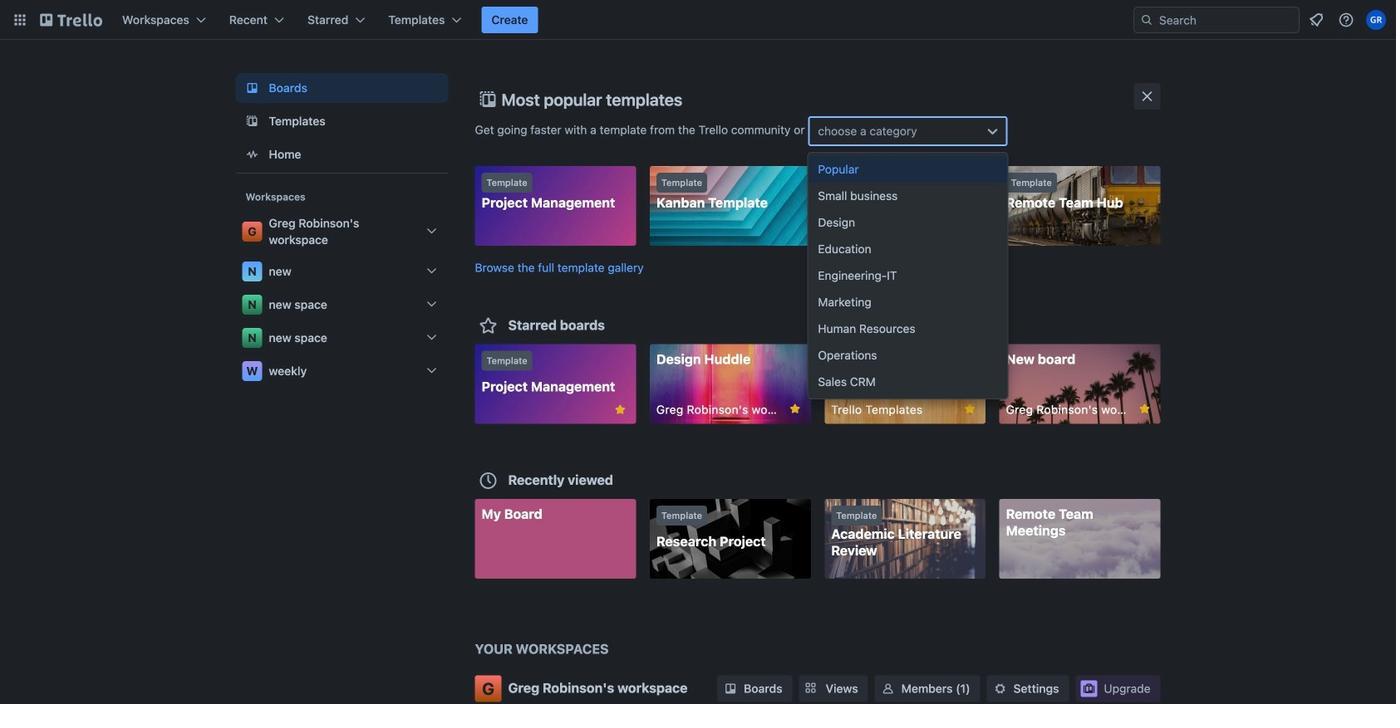 Task type: vqa. For each thing, say whether or not it's contained in the screenshot.
Project on the left of page
no



Task type: locate. For each thing, give the bounding box(es) containing it.
board image
[[242, 78, 262, 98]]

sm image
[[880, 681, 896, 698], [992, 681, 1008, 698]]

template board image
[[242, 111, 262, 131]]

1 horizontal spatial sm image
[[992, 681, 1008, 698]]

click to unstar this board. it will be removed from your starred list. image
[[788, 402, 803, 417], [962, 402, 977, 417], [613, 403, 628, 418]]

0 horizontal spatial click to unstar this board. it will be removed from your starred list. image
[[613, 403, 628, 418]]

open information menu image
[[1338, 12, 1354, 28]]

Search field
[[1153, 8, 1299, 32]]

0 horizontal spatial sm image
[[880, 681, 896, 698]]

greg robinson (gregrobinson96) image
[[1366, 10, 1386, 30]]



Task type: describe. For each thing, give the bounding box(es) containing it.
sm image
[[722, 681, 739, 698]]

2 sm image from the left
[[992, 681, 1008, 698]]

home image
[[242, 145, 262, 165]]

primary element
[[0, 0, 1396, 40]]

1 horizontal spatial click to unstar this board. it will be removed from your starred list. image
[[788, 402, 803, 417]]

search image
[[1140, 13, 1153, 27]]

0 notifications image
[[1306, 10, 1326, 30]]

2 horizontal spatial click to unstar this board. it will be removed from your starred list. image
[[962, 402, 977, 417]]

back to home image
[[40, 7, 102, 33]]

1 sm image from the left
[[880, 681, 896, 698]]



